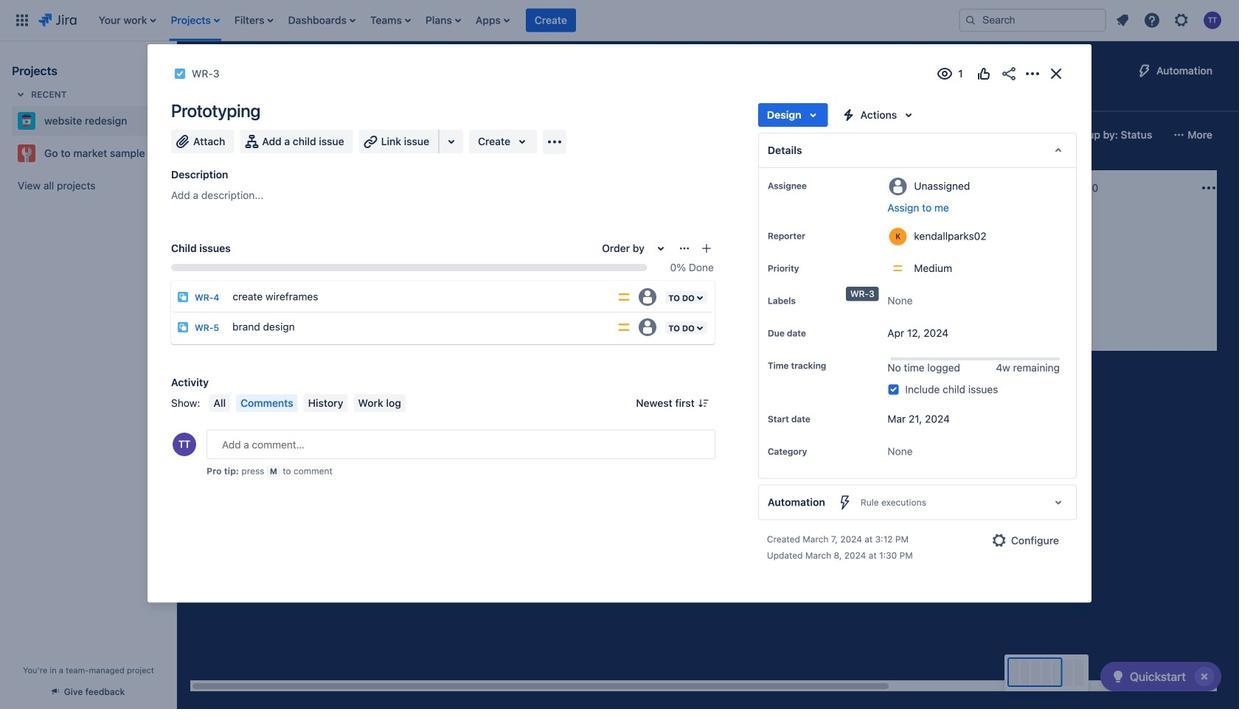 Task type: vqa. For each thing, say whether or not it's contained in the screenshot.
bottommost Task image
yes



Task type: locate. For each thing, give the bounding box(es) containing it.
task image for the bottom medium image
[[624, 289, 636, 301]]

due date: 20 march 2024 image
[[627, 270, 639, 282]]

automation element
[[758, 485, 1077, 520]]

dialog
[[148, 44, 1092, 603]]

task image right high image
[[416, 251, 428, 263]]

1 vertical spatial priority: medium image
[[617, 320, 631, 335]]

copy link to issue image
[[216, 67, 228, 79]]

medium image
[[575, 251, 587, 263], [783, 289, 795, 301]]

1 issue type: sub-task image from the top
[[177, 291, 189, 303]]

actions image
[[1024, 65, 1041, 83]]

reporter pin to top. only you can see pinned fields. image
[[808, 230, 820, 242]]

banner
[[0, 0, 1239, 41]]

close image
[[1047, 65, 1065, 83]]

more information about kendallparks02 image
[[889, 228, 907, 246]]

1 horizontal spatial medium image
[[783, 289, 795, 301]]

Search board text field
[[196, 125, 308, 145]]

5 list item from the left
[[366, 0, 415, 41]]

None search field
[[959, 8, 1106, 32]]

2 list item from the left
[[166, 0, 224, 41]]

0 horizontal spatial medium image
[[575, 251, 587, 263]]

1 horizontal spatial task image
[[416, 251, 428, 263]]

jira image
[[38, 11, 77, 29], [38, 11, 77, 29]]

add people image
[[379, 126, 397, 144]]

1 vertical spatial task image
[[416, 251, 428, 263]]

create child image
[[701, 243, 712, 254]]

list
[[91, 0, 947, 41], [1109, 7, 1230, 34]]

menu bar
[[206, 395, 408, 412]]

0 horizontal spatial task image
[[174, 68, 186, 80]]

task image
[[174, 68, 186, 80], [416, 251, 428, 263], [624, 289, 636, 301]]

Add a comment… field
[[207, 430, 715, 459]]

collapse recent projects image
[[12, 86, 30, 103]]

tooltip
[[846, 287, 879, 301]]

3 list item from the left
[[230, 0, 278, 41]]

assignee pin to top. only you can see pinned fields. image
[[810, 180, 821, 192]]

priority: medium image
[[617, 290, 631, 305], [617, 320, 631, 335]]

2 issue type: sub-task image from the top
[[177, 322, 189, 333]]

automation image
[[1136, 62, 1153, 80]]

high image
[[367, 251, 379, 263]]

task image down due date: 20 march 2024 image
[[624, 289, 636, 301]]

list item
[[94, 0, 160, 41], [166, 0, 224, 41], [230, 0, 278, 41], [284, 0, 360, 41], [366, 0, 415, 41], [421, 0, 465, 41], [471, 0, 514, 41], [526, 0, 576, 41]]

issue type: sub-task image for 2nd the priority: medium icon
[[177, 322, 189, 333]]

1 vertical spatial issue type: sub-task image
[[177, 322, 189, 333]]

0 vertical spatial issue type: sub-task image
[[177, 291, 189, 303]]

issue type: sub-task image
[[177, 291, 189, 303], [177, 322, 189, 333]]

tab list
[[186, 86, 985, 112]]

1 vertical spatial medium image
[[783, 289, 795, 301]]

search image
[[965, 14, 976, 26]]

task image left "copy link to issue" image
[[174, 68, 186, 80]]

task image
[[208, 251, 220, 263]]

add app image
[[546, 133, 563, 151]]

0 vertical spatial priority: medium image
[[617, 290, 631, 305]]

primary element
[[9, 0, 947, 41]]

2 horizontal spatial task image
[[624, 289, 636, 301]]

link web pages and more image
[[443, 133, 460, 150]]

tab
[[259, 86, 293, 112]]

issue type: sub-task image for 2nd the priority: medium icon from the bottom of the page
[[177, 291, 189, 303]]

2 vertical spatial task image
[[624, 289, 636, 301]]



Task type: describe. For each thing, give the bounding box(es) containing it.
check image
[[1109, 668, 1127, 686]]

1 priority: medium image from the top
[[617, 290, 631, 305]]

4 list item from the left
[[284, 0, 360, 41]]

7 list item from the left
[[471, 0, 514, 41]]

1 horizontal spatial list
[[1109, 7, 1230, 34]]

labels pin to top. only you can see pinned fields. image
[[799, 295, 810, 307]]

1 list item from the left
[[94, 0, 160, 41]]

issue actions image
[[678, 243, 690, 254]]

details element
[[758, 133, 1077, 168]]

show subtasks image
[[868, 289, 886, 307]]

due date: 20 march 2024 image
[[627, 270, 639, 282]]

0 vertical spatial task image
[[174, 68, 186, 80]]

2 priority: medium image from the top
[[617, 320, 631, 335]]

8 list item from the left
[[526, 0, 576, 41]]

Search field
[[959, 8, 1106, 32]]

vote options: no one has voted for this issue yet. image
[[975, 65, 993, 83]]

6 list item from the left
[[421, 0, 465, 41]]

due date pin to top. only you can see pinned fields. image
[[809, 327, 821, 339]]

0 vertical spatial medium image
[[575, 251, 587, 263]]

0 horizontal spatial list
[[91, 0, 947, 41]]

dismiss quickstart image
[[1193, 665, 1216, 689]]

task image for the top medium image
[[416, 251, 428, 263]]



